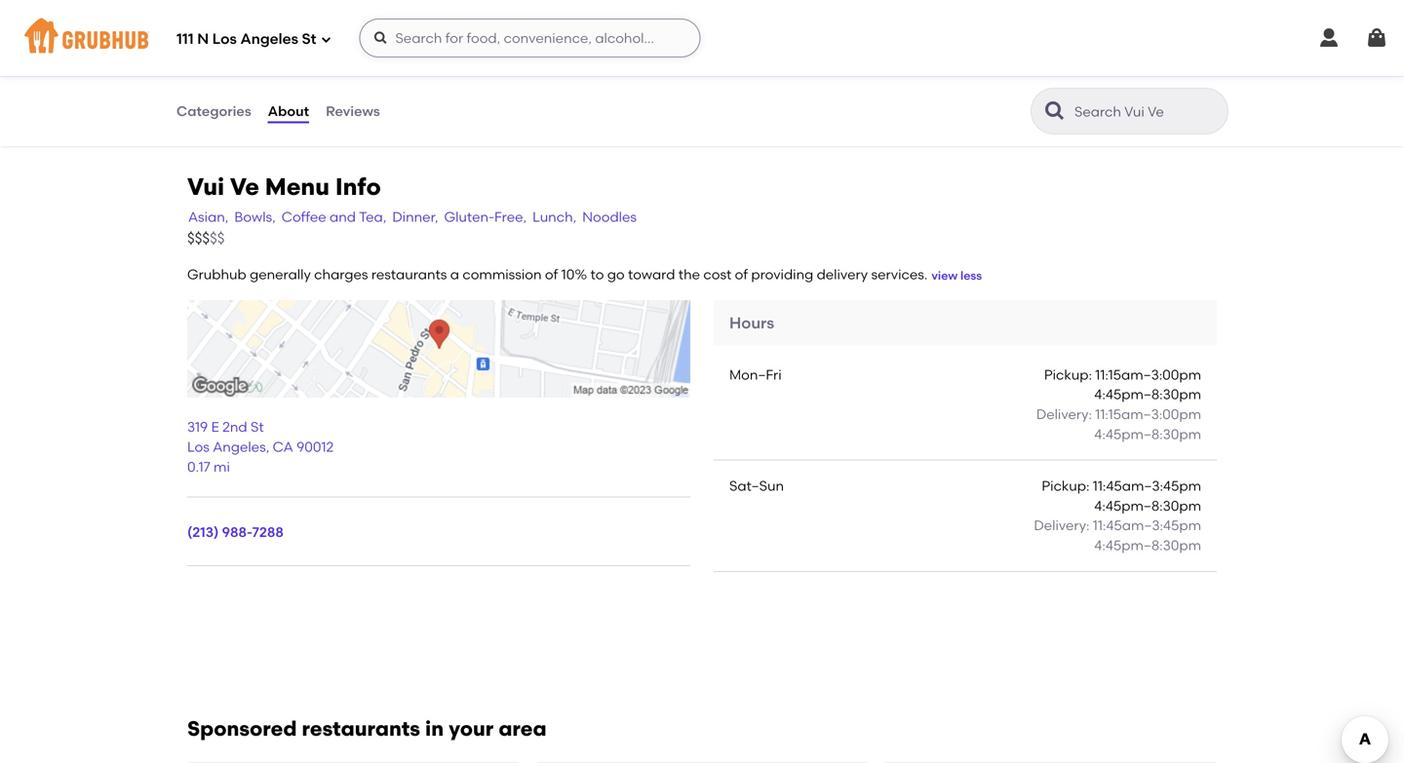 Task type: locate. For each thing, give the bounding box(es) containing it.
0 vertical spatial pickup:
[[1044, 367, 1092, 383]]

1 vertical spatial restaurants
[[302, 717, 420, 742]]

categories
[[177, 103, 251, 119]]

pickup:
[[1044, 367, 1092, 383], [1042, 478, 1090, 495]]

11:45am–3:45pm
[[1093, 478, 1201, 495], [1093, 518, 1201, 534]]

charges
[[314, 266, 368, 283]]

restaurants left in
[[302, 717, 420, 742]]

los right n
[[212, 30, 237, 48]]

angeles inside "319 e 2nd st los angeles , ca 90012 0.17 mi"
[[213, 439, 266, 455]]

noodles button
[[581, 206, 638, 228]]

1 vertical spatial st
[[251, 419, 264, 436]]

(213)
[[187, 524, 219, 541]]

0 vertical spatial st
[[302, 30, 316, 48]]

delivery: for 11:45am–3:45pm
[[1034, 518, 1090, 534]]

of right cost
[[735, 266, 748, 283]]

asian, bowls, coffee and tea, dinner, gluten-free, lunch, noodles
[[188, 209, 637, 225]]

2 11:45am–3:45pm from the top
[[1093, 518, 1201, 534]]

toward
[[628, 266, 675, 283]]

2 4:45pm–8:30pm from the top
[[1094, 426, 1201, 443]]

delivery: inside the pickup: 11:45am–3:45pm 4:45pm–8:30pm delivery: 11:45am–3:45pm 4:45pm–8:30pm
[[1034, 518, 1090, 534]]

asian, button
[[187, 206, 230, 228]]

beverages🥤 tab
[[176, 38, 312, 59]]

reviews button
[[325, 76, 381, 146]]

angeles left svg icon
[[240, 30, 298, 48]]

4 4:45pm–8:30pm from the top
[[1094, 537, 1201, 554]]

view less button
[[932, 268, 982, 285]]

0 horizontal spatial los
[[187, 439, 210, 455]]

2 of from the left
[[735, 266, 748, 283]]

st
[[302, 30, 316, 48], [251, 419, 264, 436]]

services.
[[871, 266, 928, 283]]

grubhub
[[187, 266, 246, 283]]

pickup: 11:45am–3:45pm 4:45pm–8:30pm delivery: 11:45am–3:45pm 4:45pm–8:30pm
[[1034, 478, 1201, 554]]

1 11:45am–3:45pm from the top
[[1093, 478, 1201, 495]]

111 n los angeles st
[[177, 30, 316, 48]]

view
[[932, 269, 958, 283]]

319
[[187, 419, 208, 436]]

pickup: 11:15am–3:00pm 4:45pm–8:30pm delivery: 11:15am–3:00pm 4:45pm–8:30pm
[[1036, 367, 1201, 443]]

0 horizontal spatial st
[[251, 419, 264, 436]]

about button
[[267, 76, 310, 146]]

0 horizontal spatial svg image
[[373, 30, 389, 46]]

0 horizontal spatial of
[[545, 266, 558, 283]]

n
[[197, 30, 209, 48]]

2nd
[[222, 419, 247, 436]]

pickup: for 11:45am–3:45pm
[[1042, 478, 1090, 495]]

dinner,
[[392, 209, 438, 225]]

(213) 988-7288 button
[[187, 522, 284, 542]]

lunch,
[[533, 209, 577, 225]]

11:15am–3:00pm
[[1095, 367, 1201, 383], [1095, 406, 1201, 423]]

menu
[[265, 172, 330, 201]]

angeles inside 'main navigation' navigation
[[240, 30, 298, 48]]

st right 2nd at left bottom
[[251, 419, 264, 436]]

1 vertical spatial 11:45am–3:45pm
[[1093, 518, 1201, 534]]

mi
[[214, 459, 230, 475]]

4:45pm–8:30pm
[[1094, 386, 1201, 403], [1094, 426, 1201, 443], [1094, 498, 1201, 514], [1094, 537, 1201, 554]]

st inside "319 e 2nd st los angeles , ca 90012 0.17 mi"
[[251, 419, 264, 436]]

commission
[[463, 266, 542, 283]]

pickup: inside pickup: 11:15am–3:00pm 4:45pm–8:30pm delivery: 11:15am–3:00pm 4:45pm–8:30pm
[[1044, 367, 1092, 383]]

vui ve menu info
[[187, 172, 381, 201]]

3 4:45pm–8:30pm from the top
[[1094, 498, 1201, 514]]

st left svg icon
[[302, 30, 316, 48]]

1 horizontal spatial st
[[302, 30, 316, 48]]

gluten-free, button
[[443, 206, 528, 228]]

los
[[212, 30, 237, 48], [187, 439, 210, 455]]

delivery: inside pickup: 11:15am–3:00pm 4:45pm–8:30pm delivery: 11:15am–3:00pm 4:45pm–8:30pm
[[1036, 406, 1092, 423]]

in
[[425, 717, 444, 742]]

0 vertical spatial 11:15am–3:00pm
[[1095, 367, 1201, 383]]

7288
[[252, 524, 284, 541]]

0 vertical spatial los
[[212, 30, 237, 48]]

1 vertical spatial angeles
[[213, 439, 266, 455]]

los inside "319 e 2nd st los angeles , ca 90012 0.17 mi"
[[187, 439, 210, 455]]

bowls, button
[[233, 206, 277, 228]]

restaurants
[[371, 266, 447, 283], [302, 717, 420, 742]]

1 vertical spatial delivery:
[[1034, 518, 1090, 534]]

ca
[[273, 439, 293, 455]]

111
[[177, 30, 194, 48]]

pickup: inside the pickup: 11:45am–3:45pm 4:45pm–8:30pm delivery: 11:45am–3:45pm 4:45pm–8:30pm
[[1042, 478, 1090, 495]]

angeles down 2nd at left bottom
[[213, 439, 266, 455]]

restaurants left the a
[[371, 266, 447, 283]]

of
[[545, 266, 558, 283], [735, 266, 748, 283]]

of left 10%
[[545, 266, 558, 283]]

st inside 'main navigation' navigation
[[302, 30, 316, 48]]

svg image
[[1317, 26, 1341, 50], [1365, 26, 1389, 50], [373, 30, 389, 46]]

1 vertical spatial pickup:
[[1042, 478, 1090, 495]]

1 horizontal spatial svg image
[[1317, 26, 1341, 50]]

cost
[[703, 266, 732, 283]]

angeles
[[240, 30, 298, 48], [213, 439, 266, 455]]

1 horizontal spatial los
[[212, 30, 237, 48]]

90012
[[297, 439, 334, 455]]

to
[[590, 266, 604, 283]]

delivery
[[817, 266, 868, 283]]

0 vertical spatial delivery:
[[1036, 406, 1092, 423]]

go
[[607, 266, 625, 283]]

1 vertical spatial los
[[187, 439, 210, 455]]

delivery:
[[1036, 406, 1092, 423], [1034, 518, 1090, 534]]

mon–fri
[[729, 367, 782, 383]]

1 vertical spatial 11:15am–3:00pm
[[1095, 406, 1201, 423]]

1 horizontal spatial of
[[735, 266, 748, 283]]

categories button
[[176, 76, 252, 146]]

0 vertical spatial angeles
[[240, 30, 298, 48]]

los up 0.17
[[187, 439, 210, 455]]

about
[[268, 103, 309, 119]]

and
[[330, 209, 356, 225]]

0 vertical spatial 11:45am–3:45pm
[[1093, 478, 1201, 495]]



Task type: describe. For each thing, give the bounding box(es) containing it.
your
[[449, 717, 494, 742]]

0.17
[[187, 459, 210, 475]]

1 of from the left
[[545, 266, 558, 283]]

pickup: for 11:15am–3:00pm
[[1044, 367, 1092, 383]]

main navigation navigation
[[0, 0, 1404, 76]]

1 4:45pm–8:30pm from the top
[[1094, 386, 1201, 403]]

search icon image
[[1043, 99, 1067, 123]]

sponsored restaurants in your area
[[187, 717, 547, 742]]

10%
[[561, 266, 587, 283]]

info
[[335, 172, 381, 201]]

reviews
[[326, 103, 380, 119]]

ve
[[230, 172, 259, 201]]

sponsored
[[187, 717, 297, 742]]

+ 2 sriracha image
[[638, 0, 784, 37]]

,
[[266, 439, 269, 455]]

free,
[[494, 209, 527, 225]]

dinner, button
[[391, 206, 439, 228]]

svg image
[[320, 34, 332, 45]]

Search Vui Ve search field
[[1073, 102, 1222, 121]]

area
[[499, 717, 547, 742]]

asian,
[[188, 209, 229, 225]]

0 vertical spatial restaurants
[[371, 266, 447, 283]]

los inside 'main navigation' navigation
[[212, 30, 237, 48]]

hours
[[729, 313, 774, 332]]

grubhub generally charges restaurants a commission of 10% to go toward the cost of providing delivery services. view less
[[187, 266, 982, 283]]

1 11:15am–3:00pm from the top
[[1095, 367, 1201, 383]]

319 e 2nd st los angeles , ca 90012 0.17 mi
[[187, 419, 334, 475]]

Search for food, convenience, alcohol... search field
[[359, 19, 701, 58]]

(213) 988-7288
[[187, 524, 284, 541]]

e
[[211, 419, 219, 436]]

bowls,
[[234, 209, 276, 225]]

a
[[450, 266, 459, 283]]

coffee and tea, button
[[281, 206, 387, 228]]

less
[[961, 269, 982, 283]]

$$$
[[187, 230, 210, 247]]

988-
[[222, 524, 252, 541]]

$$$$$
[[187, 230, 225, 247]]

generally
[[250, 266, 311, 283]]

gluten-
[[444, 209, 494, 225]]

providing
[[751, 266, 813, 283]]

delivery: for 11:15am–3:00pm
[[1036, 406, 1092, 423]]

lunch, button
[[532, 206, 578, 228]]

sat–sun
[[729, 478, 784, 495]]

coffee
[[282, 209, 326, 225]]

2 horizontal spatial svg image
[[1365, 26, 1389, 50]]

2 11:15am–3:00pm from the top
[[1095, 406, 1201, 423]]

tea,
[[359, 209, 386, 225]]

the
[[679, 266, 700, 283]]

noodles
[[582, 209, 637, 225]]

vui
[[187, 172, 224, 201]]

beverages🥤
[[176, 40, 259, 57]]



Task type: vqa. For each thing, say whether or not it's contained in the screenshot.
Angeles
yes



